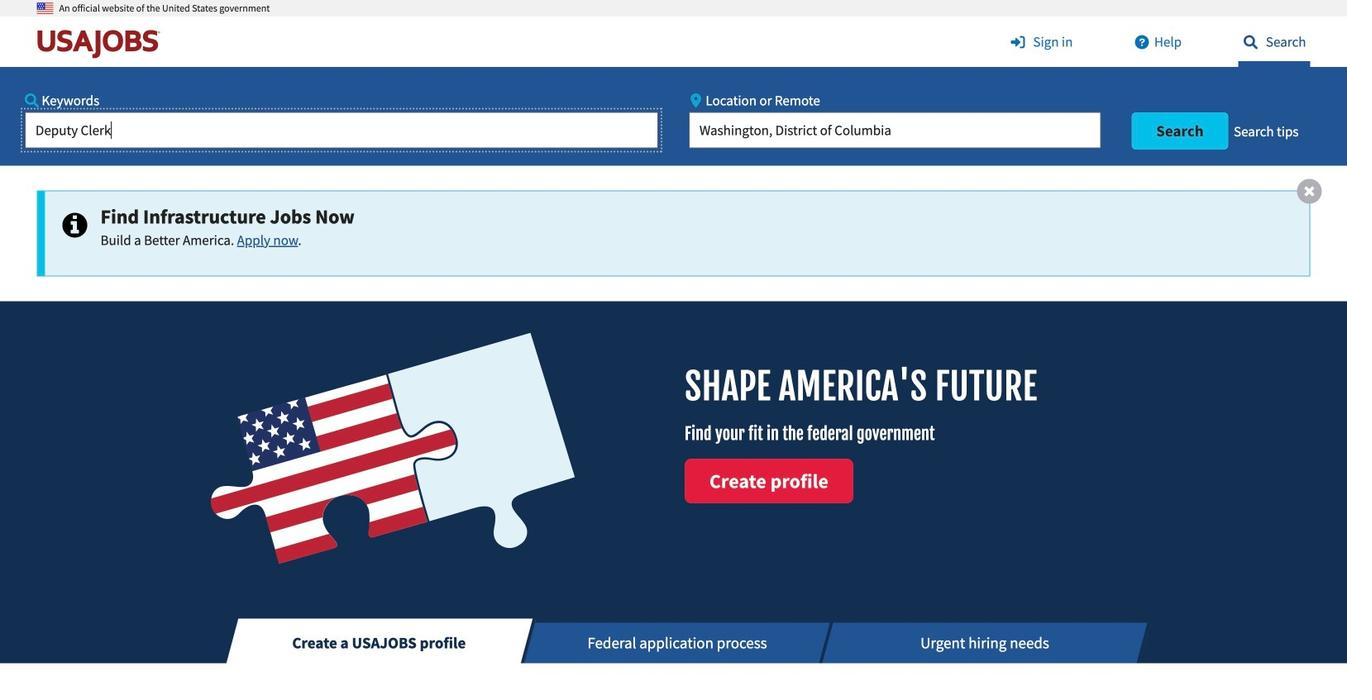 Task type: vqa. For each thing, say whether or not it's contained in the screenshot.
EXCEPTED SERVICE ICON
no



Task type: describe. For each thing, give the bounding box(es) containing it.
puzzle pieces image
[[202, 326, 582, 577]]

Job title, dept., agency, series or occupation text field
[[25, 112, 658, 148]]



Task type: locate. For each thing, give the bounding box(es) containing it.
u.s. flag image
[[37, 0, 53, 17]]

job search image
[[1238, 35, 1263, 49]]

header element
[[0, 0, 1347, 166]]

main content
[[0, 302, 1347, 700]]

City, state, zip, country or type remote text field
[[689, 112, 1101, 148]]

main navigation element
[[0, 17, 1347, 166]]

usajobs logo image
[[37, 29, 167, 59]]

help image
[[1129, 35, 1154, 49]]

alert
[[37, 179, 1322, 277]]



